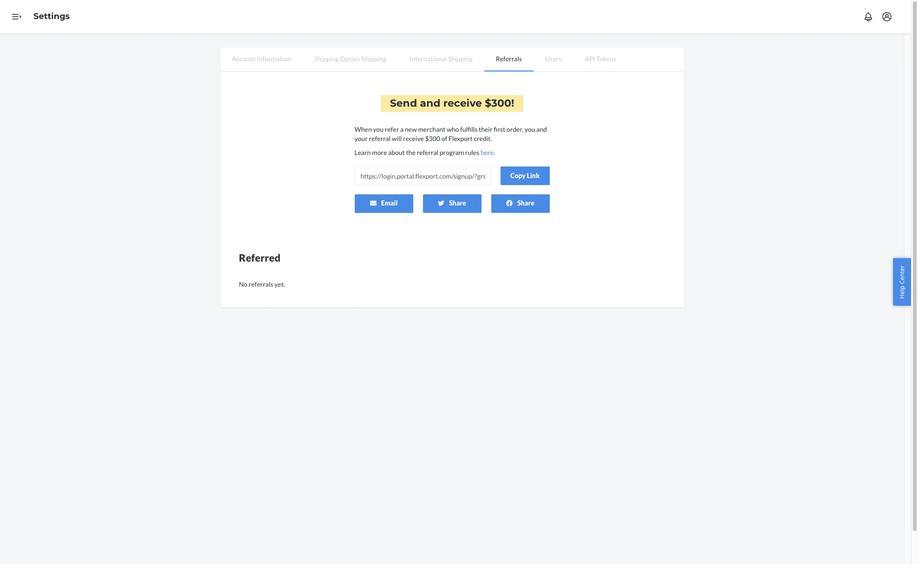 Task type: describe. For each thing, give the bounding box(es) containing it.
tab list containing account information
[[220, 47, 684, 72]]

1 share link from the left
[[423, 195, 481, 213]]

referred
[[239, 252, 280, 264]]

send
[[390, 97, 417, 110]]

program
[[440, 149, 464, 157]]

$300 of flexport credit.
[[425, 135, 492, 143]]

more
[[372, 149, 387, 157]]

no referrals yet.
[[239, 281, 285, 288]]

a
[[400, 125, 404, 133]]

credit.
[[474, 135, 492, 143]]

referrals tab
[[484, 47, 534, 72]]

learn
[[355, 149, 371, 157]]

flexport
[[449, 135, 473, 143]]

shipping inside shipping option mapping tab
[[314, 55, 339, 63]]

twitter image
[[438, 200, 444, 207]]

international
[[410, 55, 447, 63]]

copy link
[[510, 172, 540, 180]]

help center
[[898, 265, 906, 299]]

0 horizontal spatial $300
[[425, 135, 440, 143]]

merchant
[[418, 125, 445, 133]]

here link
[[481, 149, 494, 157]]

facebook image
[[506, 200, 513, 207]]

when you refer a new merchant who fulfills their first order, you and your referral will receive
[[355, 125, 547, 143]]

1 horizontal spatial receive
[[443, 97, 482, 110]]

option
[[340, 55, 360, 63]]

international shipping tab
[[398, 47, 484, 71]]

api
[[585, 55, 595, 63]]

shipping option mapping tab
[[303, 47, 398, 71]]

open notifications image
[[863, 11, 874, 22]]

2 share link from the left
[[491, 195, 550, 213]]

open navigation image
[[11, 11, 22, 22]]

account information tab
[[220, 47, 303, 71]]

about
[[388, 149, 405, 157]]

users
[[545, 55, 562, 63]]

tokens
[[596, 55, 616, 63]]

settings
[[33, 11, 70, 21]]



Task type: vqa. For each thing, say whether or not it's contained in the screenshot.
started
no



Task type: locate. For each thing, give the bounding box(es) containing it.
0 horizontal spatial you
[[373, 125, 384, 133]]

email link
[[355, 195, 413, 213]]

referrals
[[249, 281, 273, 288]]

0 horizontal spatial shipping
[[314, 55, 339, 63]]

receive up fulfills
[[443, 97, 482, 110]]

open account menu image
[[881, 11, 893, 22]]

referrals
[[496, 55, 522, 63]]

receive inside when you refer a new merchant who fulfills their first order, you and your referral will receive
[[403, 135, 424, 143]]

1 horizontal spatial you
[[525, 125, 535, 133]]

2 share from the left
[[517, 199, 534, 207]]

referral inside when you refer a new merchant who fulfills their first order, you and your referral will receive
[[369, 135, 391, 143]]

email
[[381, 199, 398, 207]]

!
[[511, 97, 514, 110]]

1 horizontal spatial $300
[[485, 97, 511, 110]]

share right facebook icon
[[517, 199, 534, 207]]

shipping left option
[[314, 55, 339, 63]]

share for facebook icon
[[517, 199, 534, 207]]

1 horizontal spatial shipping
[[448, 55, 473, 63]]

account
[[232, 55, 256, 63]]

$300 up first
[[485, 97, 511, 110]]

share
[[449, 199, 466, 207], [517, 199, 534, 207]]

and
[[420, 97, 440, 110], [536, 125, 547, 133]]

you left refer
[[373, 125, 384, 133]]

you right order, at the right of the page
[[525, 125, 535, 133]]

1 you from the left
[[373, 125, 384, 133]]

settings link
[[33, 11, 70, 21]]

order,
[[507, 125, 523, 133]]

mapping
[[361, 55, 386, 63]]

referral up more
[[369, 135, 391, 143]]

first
[[494, 125, 505, 133]]

link
[[527, 172, 540, 180]]

1 vertical spatial referral
[[417, 149, 438, 157]]

help
[[898, 286, 906, 299]]

share for twitter image
[[449, 199, 466, 207]]

the
[[406, 149, 415, 157]]

and up merchant
[[420, 97, 440, 110]]

will
[[392, 135, 402, 143]]

their
[[479, 125, 492, 133]]

1 horizontal spatial referral
[[417, 149, 438, 157]]

1 vertical spatial and
[[536, 125, 547, 133]]

receive
[[443, 97, 482, 110], [403, 135, 424, 143]]

copy
[[510, 172, 526, 180]]

receive down new
[[403, 135, 424, 143]]

1 vertical spatial $300
[[425, 135, 440, 143]]

international shipping
[[410, 55, 473, 63]]

here
[[481, 149, 494, 157]]

0 horizontal spatial and
[[420, 97, 440, 110]]

new
[[405, 125, 417, 133]]

$300
[[485, 97, 511, 110], [425, 135, 440, 143]]

help center button
[[893, 259, 911, 306]]

api tokens
[[585, 55, 616, 63]]

1 horizontal spatial share
[[517, 199, 534, 207]]

users tab
[[534, 47, 573, 71]]

1 horizontal spatial share link
[[491, 195, 550, 213]]

account information
[[232, 55, 291, 63]]

2 shipping from the left
[[448, 55, 473, 63]]

copy link button
[[500, 167, 550, 185]]

referral
[[369, 135, 391, 143], [417, 149, 438, 157]]

and right order, at the right of the page
[[536, 125, 547, 133]]

0 horizontal spatial share link
[[423, 195, 481, 213]]

yet.
[[274, 281, 285, 288]]

rules
[[465, 149, 479, 157]]

share link
[[423, 195, 481, 213], [491, 195, 550, 213]]

shipping option mapping
[[314, 55, 386, 63]]

0 vertical spatial and
[[420, 97, 440, 110]]

0 horizontal spatial referral
[[369, 135, 391, 143]]

0 vertical spatial receive
[[443, 97, 482, 110]]

center
[[898, 265, 906, 284]]

shipping inside international shipping tab
[[448, 55, 473, 63]]

of
[[441, 135, 447, 143]]

envelope image
[[370, 200, 376, 207]]

1 horizontal spatial and
[[536, 125, 547, 133]]

share right twitter image
[[449, 199, 466, 207]]

0 vertical spatial $300
[[485, 97, 511, 110]]

None text field
[[355, 167, 491, 185]]

tab list
[[220, 47, 684, 72]]

1 vertical spatial receive
[[403, 135, 424, 143]]

you
[[373, 125, 384, 133], [525, 125, 535, 133]]

send and receive $300 !
[[390, 97, 514, 110]]

shipping
[[314, 55, 339, 63], [448, 55, 473, 63]]

no
[[239, 281, 247, 288]]

information
[[257, 55, 291, 63]]

and inside when you refer a new merchant who fulfills their first order, you and your referral will receive
[[536, 125, 547, 133]]

referral right the
[[417, 149, 438, 157]]

0 vertical spatial referral
[[369, 135, 391, 143]]

learn more about the referral program rules here .
[[355, 149, 495, 157]]

fulfills
[[460, 125, 478, 133]]

who
[[447, 125, 459, 133]]

your
[[355, 135, 368, 143]]

$300 down merchant
[[425, 135, 440, 143]]

0 horizontal spatial share
[[449, 199, 466, 207]]

when
[[355, 125, 372, 133]]

.
[[494, 149, 495, 157]]

1 share from the left
[[449, 199, 466, 207]]

shipping right international
[[448, 55, 473, 63]]

0 horizontal spatial receive
[[403, 135, 424, 143]]

2 you from the left
[[525, 125, 535, 133]]

refer
[[385, 125, 399, 133]]

1 shipping from the left
[[314, 55, 339, 63]]

api tokens tab
[[573, 47, 628, 71]]



